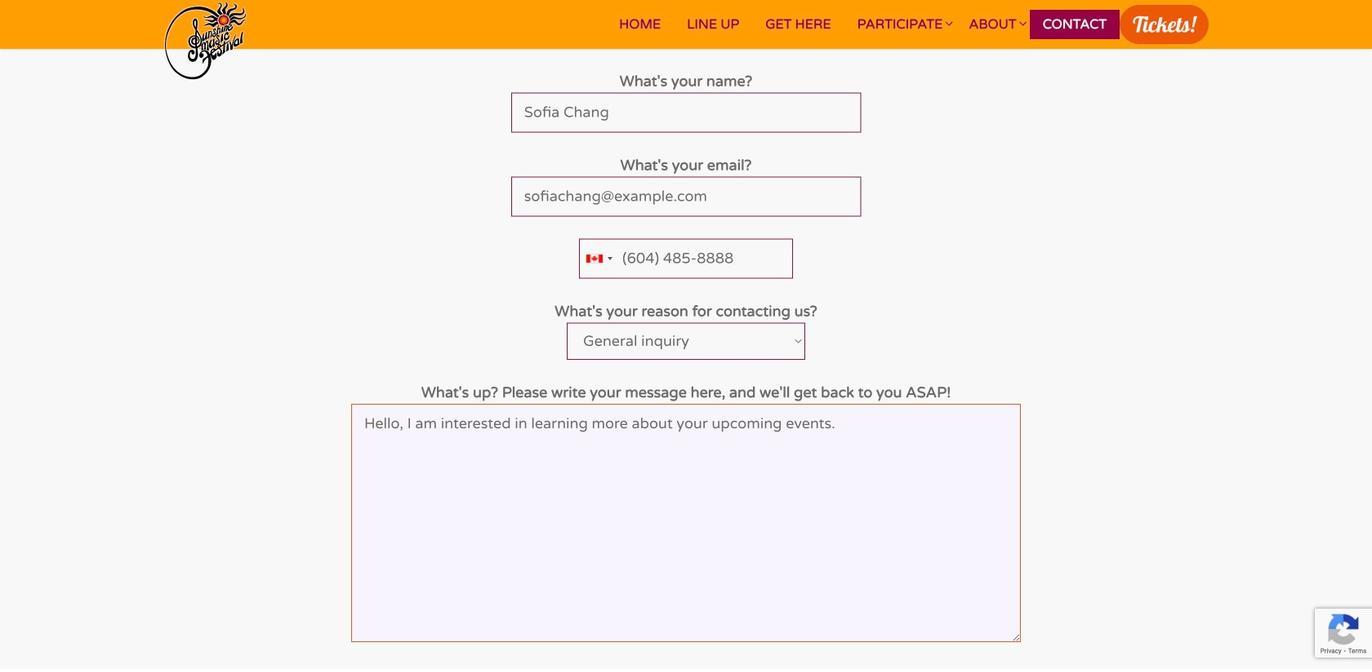 Task type: vqa. For each thing, say whether or not it's contained in the screenshot.
CONTACT FORM element
yes



Task type: locate. For each thing, give the bounding box(es) containing it.
None text field
[[511, 93, 861, 133]]

None email field
[[511, 177, 861, 217]]

sunshine music festival image
[[163, 0, 248, 82]]

None text field
[[351, 404, 1021, 643]]

contact form element
[[351, 71, 1021, 670]]



Task type: describe. For each thing, give the bounding box(es) containing it.
none email field inside contact form element
[[511, 177, 861, 217]]

Ex: (604) 485-8888 telephone field
[[579, 239, 793, 279]]

none text field inside contact form element
[[511, 93, 861, 133]]



